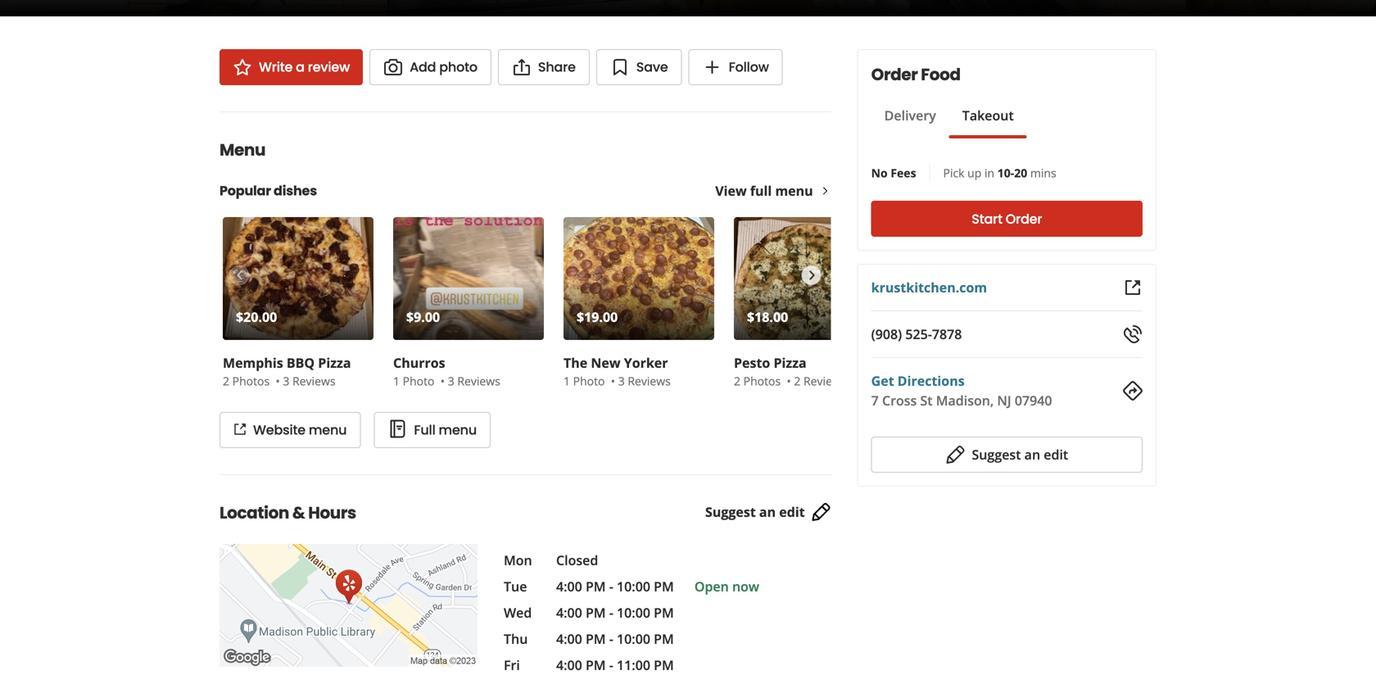Task type: vqa. For each thing, say whether or not it's contained in the screenshot.


Task type: describe. For each thing, give the bounding box(es) containing it.
website menu
[[253, 421, 347, 439]]

website
[[253, 421, 306, 439]]

reviews for memphis bbq pizza
[[293, 373, 336, 389]]

location
[[220, 502, 289, 525]]

the new yorker image
[[564, 217, 715, 340]]

mon
[[504, 552, 532, 569]]

takeout
[[963, 107, 1014, 124]]

$18.00
[[747, 308, 789, 326]]

open now
[[695, 578, 760, 595]]

- for thu
[[610, 630, 614, 648]]

food
[[921, 63, 961, 86]]

up
[[968, 165, 982, 181]]

photo of krust kitchen - madison, nj, us. black forest crumb cake image
[[0, 0, 126, 16]]

an inside button
[[1025, 446, 1041, 463]]

full menu link
[[374, 412, 491, 448]]

525-
[[906, 325, 933, 343]]

photo of krust kitchen - madison, nj, us. creme brulee cheesecake image
[[911, 0, 1377, 16]]

4:00 pm - 10:00 pm for tue
[[557, 578, 674, 595]]

pesto
[[734, 354, 771, 372]]

24 phone v2 image
[[1124, 325, 1143, 344]]

add photo link
[[370, 49, 492, 85]]

3 for churros
[[448, 373, 455, 389]]

$9.00
[[407, 308, 440, 326]]

suggest an edit inside location & hours element
[[706, 503, 805, 521]]

1 inside churros 1 photo
[[393, 373, 400, 389]]

4:00 for wed
[[557, 604, 583, 622]]

suggest an edit button
[[872, 437, 1143, 473]]

7878
[[933, 325, 963, 343]]

directions
[[898, 372, 965, 390]]

madison,
[[937, 392, 994, 409]]

get directions 7 cross st madison, nj 07940
[[872, 372, 1053, 409]]

suggest an edit link
[[706, 503, 832, 522]]

&
[[292, 502, 305, 525]]

photo inside the new yorker 1 photo
[[573, 373, 605, 389]]

07940
[[1015, 392, 1053, 409]]

reviews for the new yorker
[[628, 373, 671, 389]]

an inside location & hours element
[[760, 503, 776, 521]]

24 add v2 image
[[703, 57, 723, 77]]

3 reviews for yorker
[[619, 373, 671, 389]]

10:00 for tue
[[617, 578, 651, 595]]

photos inside pesto pizza 2 photos
[[744, 373, 781, 389]]

view full menu
[[716, 182, 814, 200]]

dishes
[[274, 182, 317, 200]]

view full menu link
[[716, 182, 832, 200]]

next image
[[803, 266, 821, 285]]

4:00 for tue
[[557, 578, 583, 595]]

start order button
[[872, 201, 1143, 237]]

1 inside the new yorker 1 photo
[[564, 373, 570, 389]]

24 directions v2 image
[[1124, 381, 1143, 401]]

yorker
[[624, 354, 668, 372]]

menu
[[220, 139, 266, 161]]

menu for website menu
[[309, 421, 347, 439]]

order food
[[872, 63, 961, 86]]

(908)
[[872, 325, 903, 343]]

share
[[538, 58, 576, 76]]

3 for memphis
[[283, 373, 290, 389]]

location & hours
[[220, 502, 356, 525]]

pick
[[944, 165, 965, 181]]

24 save outline v2 image
[[610, 57, 630, 77]]

write a review link
[[220, 49, 363, 85]]

$19.00
[[577, 308, 618, 326]]

photo
[[440, 58, 478, 76]]

- for tue
[[610, 578, 614, 595]]

10-
[[998, 165, 1015, 181]]

save button
[[597, 49, 682, 85]]

fees
[[891, 165, 917, 181]]

churros
[[393, 354, 446, 372]]

website menu link
[[220, 412, 361, 448]]

4:00 pm - 11:00 pm
[[557, 656, 674, 674]]

tue
[[504, 578, 527, 595]]

pizza inside memphis bbq pizza 2 photos
[[318, 354, 351, 372]]

no
[[872, 165, 888, 181]]

hours
[[308, 502, 356, 525]]

edit inside suggest an edit link
[[780, 503, 805, 521]]

popular
[[220, 182, 271, 200]]

3 2 from the left
[[795, 373, 801, 389]]

2 horizontal spatial menu
[[776, 182, 814, 200]]

get directions link
[[872, 372, 965, 390]]

follow
[[729, 58, 769, 76]]



Task type: locate. For each thing, give the bounding box(es) containing it.
full
[[751, 182, 772, 200]]

1 horizontal spatial suggest an edit
[[972, 446, 1069, 463]]

1 4:00 pm - 10:00 pm from the top
[[557, 578, 674, 595]]

order inside button
[[1006, 210, 1043, 228]]

1 horizontal spatial edit
[[1044, 446, 1069, 463]]

1 vertical spatial an
[[760, 503, 776, 521]]

reviews left get
[[804, 373, 847, 389]]

reviews for churros
[[458, 373, 501, 389]]

photos inside memphis bbq pizza 2 photos
[[232, 373, 270, 389]]

photo down the the
[[573, 373, 605, 389]]

1 vertical spatial order
[[1006, 210, 1043, 228]]

edit left 24 pencil v2 icon at the right bottom of the page
[[780, 503, 805, 521]]

0 vertical spatial suggest
[[972, 446, 1022, 463]]

2 3 reviews from the left
[[448, 373, 501, 389]]

suggest
[[972, 446, 1022, 463], [706, 503, 756, 521]]

bbq
[[287, 354, 315, 372]]

reviews up full menu at the bottom left of the page
[[458, 373, 501, 389]]

2 horizontal spatial 3
[[619, 373, 625, 389]]

14 chevron right outline image
[[820, 185, 832, 197]]

thu
[[504, 630, 528, 648]]

1 down churros
[[393, 373, 400, 389]]

photo of krust kitchen - madison, nj, us. bread pudding image
[[388, 0, 650, 16]]

previous image
[[230, 266, 248, 285]]

suggest an edit inside button
[[972, 446, 1069, 463]]

full
[[414, 421, 436, 439]]

1 horizontal spatial photo
[[573, 373, 605, 389]]

map image
[[220, 544, 478, 667]]

4 - from the top
[[610, 656, 614, 674]]

menu right full in the left of the page
[[439, 421, 477, 439]]

1 3 from the left
[[283, 373, 290, 389]]

the
[[564, 354, 588, 372]]

1 horizontal spatial suggest
[[972, 446, 1022, 463]]

cross
[[883, 392, 917, 409]]

closed
[[557, 552, 599, 569]]

1 photos from the left
[[232, 373, 270, 389]]

24 menu v2 image
[[388, 419, 408, 439]]

reviews down 'bbq'
[[293, 373, 336, 389]]

now
[[733, 578, 760, 595]]

a
[[296, 58, 305, 76]]

- for fri
[[610, 656, 614, 674]]

the new yorker 1 photo
[[564, 354, 668, 389]]

3 reviews for pizza
[[283, 373, 336, 389]]

takeout tab panel
[[872, 139, 1028, 145]]

- for wed
[[610, 604, 614, 622]]

fri
[[504, 656, 520, 674]]

1 vertical spatial 10:00
[[617, 604, 651, 622]]

2 3 from the left
[[448, 373, 455, 389]]

tab list
[[872, 106, 1028, 139]]

photos down memphis at the bottom left of page
[[232, 373, 270, 389]]

2 photo from the left
[[573, 373, 605, 389]]

popular dishes
[[220, 182, 317, 200]]

1 horizontal spatial order
[[1006, 210, 1043, 228]]

in
[[985, 165, 995, 181]]

edit down 07940 in the bottom right of the page
[[1044, 446, 1069, 463]]

write
[[259, 58, 293, 76]]

menu for full menu
[[439, 421, 477, 439]]

menu element
[[193, 111, 888, 448]]

(908) 525-7878
[[872, 325, 963, 343]]

memphis
[[223, 354, 283, 372]]

24 external link v2 image
[[1124, 278, 1143, 298]]

3 right churros 1 photo
[[448, 373, 455, 389]]

2 4:00 pm - 10:00 pm from the top
[[557, 604, 674, 622]]

wed
[[504, 604, 532, 622]]

memphis bbq pizza 2 photos
[[223, 354, 351, 389]]

3 reviews down yorker
[[619, 373, 671, 389]]

pm
[[586, 578, 606, 595], [654, 578, 674, 595], [586, 604, 606, 622], [654, 604, 674, 622], [586, 630, 606, 648], [654, 630, 674, 648], [586, 656, 606, 674], [654, 656, 674, 674]]

0 horizontal spatial 2
[[223, 373, 229, 389]]

0 horizontal spatial photos
[[232, 373, 270, 389]]

suggest inside button
[[972, 446, 1022, 463]]

photo of krust kitchen - madison, nj, us. fried ravioli image
[[650, 0, 911, 16]]

1 horizontal spatial an
[[1025, 446, 1041, 463]]

4 4:00 from the top
[[557, 656, 583, 674]]

0 horizontal spatial photo
[[403, 373, 435, 389]]

0 horizontal spatial 1
[[393, 373, 400, 389]]

suggest an edit down 07940 in the bottom right of the page
[[972, 446, 1069, 463]]

2 4:00 from the top
[[557, 604, 583, 622]]

2 vertical spatial 10:00
[[617, 630, 651, 648]]

1 horizontal spatial photos
[[744, 373, 781, 389]]

0 horizontal spatial suggest
[[706, 503, 756, 521]]

photo of krust kitchen - madison, nj, us. memphis bbq image
[[126, 0, 388, 16]]

24 pencil v2 image
[[946, 445, 966, 465]]

reviews
[[293, 373, 336, 389], [458, 373, 501, 389], [628, 373, 671, 389], [804, 373, 847, 389]]

open
[[695, 578, 729, 595]]

1 horizontal spatial pizza
[[774, 354, 807, 372]]

3
[[283, 373, 290, 389], [448, 373, 455, 389], [619, 373, 625, 389]]

review
[[308, 58, 350, 76]]

photo inside churros 1 photo
[[403, 373, 435, 389]]

1 2 from the left
[[223, 373, 229, 389]]

follow button
[[689, 49, 783, 85]]

3 reviews right churros 1 photo
[[448, 373, 501, 389]]

1 horizontal spatial menu
[[439, 421, 477, 439]]

order
[[872, 63, 918, 86], [1006, 210, 1043, 228]]

an left 24 pencil v2 icon at the right bottom of the page
[[760, 503, 776, 521]]

24 share v2 image
[[512, 57, 532, 77]]

1 - from the top
[[610, 578, 614, 595]]

24 pencil v2 image
[[812, 503, 832, 522]]

4:00 pm - 10:00 pm for wed
[[557, 604, 674, 622]]

2 inside memphis bbq pizza 2 photos
[[223, 373, 229, 389]]

2 2 from the left
[[734, 373, 741, 389]]

krustkitchen.com
[[872, 279, 988, 296]]

an down 07940 in the bottom right of the page
[[1025, 446, 1041, 463]]

pizza inside pesto pizza 2 photos
[[774, 354, 807, 372]]

1 horizontal spatial 1
[[564, 373, 570, 389]]

0 horizontal spatial 3
[[283, 373, 290, 389]]

1 3 reviews from the left
[[283, 373, 336, 389]]

24 star v2 image
[[233, 57, 252, 77]]

1 photo from the left
[[403, 373, 435, 389]]

2 1 from the left
[[564, 373, 570, 389]]

2 reviews from the left
[[458, 373, 501, 389]]

4:00 right wed
[[557, 604, 583, 622]]

1 horizontal spatial 2
[[734, 373, 741, 389]]

new
[[591, 354, 621, 372]]

3 reviews from the left
[[628, 373, 671, 389]]

pizza
[[318, 354, 351, 372], [774, 354, 807, 372]]

save
[[637, 58, 668, 76]]

3 3 reviews from the left
[[619, 373, 671, 389]]

2 horizontal spatial 3 reviews
[[619, 373, 671, 389]]

2 inside pesto pizza 2 photos
[[734, 373, 741, 389]]

2 photos from the left
[[744, 373, 781, 389]]

no fees
[[872, 165, 917, 181]]

4:00 for fri
[[557, 656, 583, 674]]

add photo
[[410, 58, 478, 76]]

start
[[972, 210, 1003, 228]]

3 reviews down 'bbq'
[[283, 373, 336, 389]]

share button
[[498, 49, 590, 85]]

4:00 right fri
[[557, 656, 583, 674]]

1 vertical spatial suggest an edit
[[706, 503, 805, 521]]

2 reviews
[[795, 373, 847, 389]]

4:00 for thu
[[557, 630, 583, 648]]

1 reviews from the left
[[293, 373, 336, 389]]

nj
[[998, 392, 1012, 409]]

1 10:00 from the top
[[617, 578, 651, 595]]

photo down churros
[[403, 373, 435, 389]]

2 - from the top
[[610, 604, 614, 622]]

0 horizontal spatial an
[[760, 503, 776, 521]]

order right start
[[1006, 210, 1043, 228]]

1 vertical spatial edit
[[780, 503, 805, 521]]

4:00 pm - 10:00 pm for thu
[[557, 630, 674, 648]]

get
[[872, 372, 895, 390]]

photos
[[232, 373, 270, 389], [744, 373, 781, 389]]

edit
[[1044, 446, 1069, 463], [780, 503, 805, 521]]

pizza up 2 reviews on the bottom right of page
[[774, 354, 807, 372]]

1 horizontal spatial 3
[[448, 373, 455, 389]]

3 reviews for photo
[[448, 373, 501, 389]]

0 vertical spatial 4:00 pm - 10:00 pm
[[557, 578, 674, 595]]

photos down pesto
[[744, 373, 781, 389]]

write a review
[[259, 58, 350, 76]]

4:00
[[557, 578, 583, 595], [557, 604, 583, 622], [557, 630, 583, 648], [557, 656, 583, 674]]

4:00 up 4:00 pm - 11:00 pm
[[557, 630, 583, 648]]

1 vertical spatial 4:00 pm - 10:00 pm
[[557, 604, 674, 622]]

memphis bbq pizza image
[[223, 217, 374, 340]]

suggest an edit
[[972, 446, 1069, 463], [706, 503, 805, 521]]

3 reviews
[[283, 373, 336, 389], [448, 373, 501, 389], [619, 373, 671, 389]]

1 pizza from the left
[[318, 354, 351, 372]]

1 down the the
[[564, 373, 570, 389]]

edit inside suggest an edit button
[[1044, 446, 1069, 463]]

reviews for pesto pizza
[[804, 373, 847, 389]]

11:00
[[617, 656, 651, 674]]

4:00 down closed
[[557, 578, 583, 595]]

churros image
[[393, 217, 544, 340]]

churros 1 photo
[[393, 354, 446, 389]]

2
[[223, 373, 229, 389], [734, 373, 741, 389], [795, 373, 801, 389]]

full menu
[[414, 421, 477, 439]]

suggest up open now
[[706, 503, 756, 521]]

delivery
[[885, 107, 937, 124]]

pesto pizza image
[[734, 217, 885, 340]]

krustkitchen.com link
[[872, 279, 988, 296]]

3 for the
[[619, 373, 625, 389]]

$20.00
[[236, 308, 277, 326]]

location & hours element
[[193, 475, 858, 675]]

suggest an edit left 24 pencil v2 icon at the right bottom of the page
[[706, 503, 805, 521]]

pesto pizza 2 photos
[[734, 354, 807, 389]]

10:00 for thu
[[617, 630, 651, 648]]

1
[[393, 373, 400, 389], [564, 373, 570, 389]]

suggest inside location & hours element
[[706, 503, 756, 521]]

24 camera v2 image
[[384, 57, 403, 77]]

pick up in 10-20 mins
[[944, 165, 1057, 181]]

1 4:00 from the top
[[557, 578, 583, 595]]

3 down "new"
[[619, 373, 625, 389]]

pizza right 'bbq'
[[318, 354, 351, 372]]

suggest right 24 pencil v2 image
[[972, 446, 1022, 463]]

2 pizza from the left
[[774, 354, 807, 372]]

7
[[872, 392, 879, 409]]

1 1 from the left
[[393, 373, 400, 389]]

2 10:00 from the top
[[617, 604, 651, 622]]

1 vertical spatial suggest
[[706, 503, 756, 521]]

0 horizontal spatial order
[[872, 63, 918, 86]]

3 down 'bbq'
[[283, 373, 290, 389]]

tab list containing delivery
[[872, 106, 1028, 139]]

3 4:00 from the top
[[557, 630, 583, 648]]

20
[[1015, 165, 1028, 181]]

0 vertical spatial edit
[[1044, 446, 1069, 463]]

4 reviews from the left
[[804, 373, 847, 389]]

0 horizontal spatial 3 reviews
[[283, 373, 336, 389]]

menu left 14 chevron right outline 'icon'
[[776, 182, 814, 200]]

0 vertical spatial an
[[1025, 446, 1041, 463]]

3 - from the top
[[610, 630, 614, 648]]

0 horizontal spatial edit
[[780, 503, 805, 521]]

order up the delivery
[[872, 63, 918, 86]]

2 vertical spatial 4:00 pm - 10:00 pm
[[557, 630, 674, 648]]

3 10:00 from the top
[[617, 630, 651, 648]]

menu right "website"
[[309, 421, 347, 439]]

st
[[921, 392, 933, 409]]

mins
[[1031, 165, 1057, 181]]

1 horizontal spatial 3 reviews
[[448, 373, 501, 389]]

0 horizontal spatial menu
[[309, 421, 347, 439]]

view
[[716, 182, 747, 200]]

0 vertical spatial 10:00
[[617, 578, 651, 595]]

10:00
[[617, 578, 651, 595], [617, 604, 651, 622], [617, 630, 651, 648]]

add
[[410, 58, 436, 76]]

3 3 from the left
[[619, 373, 625, 389]]

0 vertical spatial suggest an edit
[[972, 446, 1069, 463]]

reviews down yorker
[[628, 373, 671, 389]]

16 external link v2 image
[[234, 423, 247, 436]]

0 vertical spatial order
[[872, 63, 918, 86]]

2 horizontal spatial 2
[[795, 373, 801, 389]]

0 horizontal spatial pizza
[[318, 354, 351, 372]]

10:00 for wed
[[617, 604, 651, 622]]

0 horizontal spatial suggest an edit
[[706, 503, 805, 521]]

start order
[[972, 210, 1043, 228]]

an
[[1025, 446, 1041, 463], [760, 503, 776, 521]]

-
[[610, 578, 614, 595], [610, 604, 614, 622], [610, 630, 614, 648], [610, 656, 614, 674]]

3 4:00 pm - 10:00 pm from the top
[[557, 630, 674, 648]]



